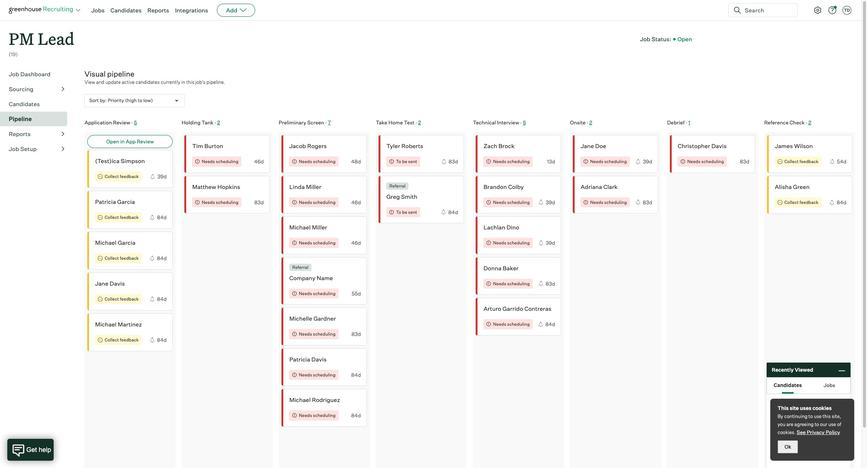 Task type: locate. For each thing, give the bounding box(es) containing it.
job up sourcing
[[9, 70, 19, 78]]

this site uses cookies
[[778, 405, 832, 412]]

1 horizontal spatial patricia
[[289, 356, 310, 363]]

tyler
[[387, 143, 400, 150]]

collect for michael martinez
[[105, 338, 119, 343]]

· left 7
[[325, 119, 327, 126]]

1 vertical spatial reports
[[9, 130, 31, 138]]

patricia
[[95, 198, 116, 206], [289, 356, 310, 363]]

· right tank at the top of page
[[215, 119, 216, 126]]

to left low)
[[138, 98, 142, 103]]

4 · from the left
[[416, 119, 417, 126]]

1 vertical spatial 46d
[[352, 199, 361, 206]]

review up the open in app review
[[113, 119, 130, 126]]

sent for 84d
[[408, 210, 417, 215]]

1 vertical spatial candidates link
[[9, 100, 64, 108]]

scheduling for patricia davis
[[313, 372, 336, 378]]

feedback down 'wilson'
[[800, 159, 819, 165]]

needs down donna baker
[[493, 281, 507, 287]]

1 horizontal spatial referral
[[390, 183, 406, 189]]

1 vertical spatial garcia
[[118, 239, 136, 247]]

needs for brandon colby
[[493, 200, 507, 205]]

miller
[[306, 183, 321, 191], [312, 224, 327, 231], [792, 399, 809, 407]]

(high
[[125, 98, 137, 103]]

referral for company
[[292, 265, 309, 270]]

1 5 from the left
[[134, 119, 137, 126]]

be down tyler roberts
[[402, 159, 407, 164]]

1 vertical spatial miller
[[312, 224, 327, 231]]

gardner
[[314, 315, 336, 323]]

collect down patricia garcia
[[105, 215, 119, 220]]

1 horizontal spatial this
[[823, 414, 831, 420]]

2 vertical spatial candidates
[[774, 382, 802, 388]]

0 vertical spatial 46d
[[254, 159, 264, 165]]

2 vertical spatial job
[[9, 145, 19, 153]]

2 sent from the top
[[408, 210, 417, 215]]

0 vertical spatial this
[[186, 79, 194, 85]]

scheduling down patricia davis
[[313, 372, 336, 378]]

candidates down "recently viewed"
[[774, 382, 802, 388]]

brandon
[[484, 183, 507, 191]]

55d
[[352, 291, 361, 297]]

0 vertical spatial to
[[396, 159, 401, 164]]

1 vertical spatial patricia
[[289, 356, 310, 363]]

reports link left integrations link
[[147, 7, 169, 14]]

needs scheduling down clark
[[591, 200, 627, 205]]

needs down jane doe
[[591, 159, 604, 164]]

michael for michael rodriguez
[[289, 397, 311, 404]]

needs down michael rodriguez
[[299, 413, 312, 419]]

collect for (test)ica simpson
[[105, 174, 119, 180]]

0 vertical spatial referral
[[390, 183, 406, 189]]

to down the marketing
[[809, 414, 813, 420]]

pm
[[9, 28, 34, 49]]

·
[[131, 119, 133, 126], [215, 119, 216, 126], [325, 119, 327, 126], [416, 119, 417, 126], [521, 119, 522, 126], [587, 119, 589, 126], [686, 119, 688, 126], [806, 119, 808, 126]]

needs down patricia davis
[[299, 372, 312, 378]]

1 vertical spatial be
[[402, 210, 407, 215]]

scheduling down "hopkins"
[[216, 200, 239, 205]]

collect
[[785, 159, 799, 165], [105, 174, 119, 180], [785, 200, 799, 205], [105, 215, 119, 220], [105, 256, 119, 261], [105, 297, 119, 302], [105, 338, 119, 343]]

privacy
[[807, 430, 825, 436]]

1 vertical spatial linda
[[773, 399, 790, 407]]

this
[[186, 79, 194, 85], [823, 414, 831, 420]]

Top navigation search text field
[[742, 3, 793, 18]]

needs scheduling for michael rodriguez
[[299, 413, 336, 419]]

1 horizontal spatial linda
[[773, 399, 790, 407]]

2 · from the left
[[215, 119, 216, 126]]

0 vertical spatial candidates link
[[111, 7, 142, 14]]

scheduling for lachlan dino
[[507, 240, 530, 246]]

2 vertical spatial 46d
[[352, 240, 361, 246]]

1 horizontal spatial in
[[181, 79, 185, 85]]

0 vertical spatial patricia
[[95, 198, 116, 206]]

rogers
[[307, 143, 327, 150]]

46d for michael miller
[[352, 240, 361, 246]]

recently viewed
[[772, 367, 814, 373]]

1 horizontal spatial jane
[[581, 143, 594, 150]]

collect feedback down 'wilson'
[[785, 159, 819, 165]]

feedback down jane davis
[[120, 297, 139, 302]]

this up our
[[823, 414, 831, 420]]

this inside by continuing to use this site, you are agreeing to our use of cookies.
[[823, 414, 831, 420]]

michael
[[289, 224, 311, 231], [95, 239, 117, 247], [95, 321, 117, 328], [289, 397, 311, 404]]

scheduling down the gardner
[[313, 332, 336, 337]]

ok
[[785, 445, 792, 450]]

1 horizontal spatial 5
[[523, 119, 526, 126]]

0 vertical spatial reports
[[147, 7, 169, 14]]

1 vertical spatial to
[[396, 210, 401, 215]]

needs down brandon colby in the right top of the page
[[493, 200, 507, 205]]

linda for linda miller
[[289, 183, 305, 191]]

needs
[[202, 159, 215, 164], [299, 159, 312, 164], [493, 159, 507, 164], [591, 159, 604, 164], [688, 159, 701, 164], [202, 200, 215, 205], [299, 200, 312, 205], [493, 200, 507, 205], [591, 200, 604, 205], [299, 240, 312, 246], [493, 240, 507, 246], [493, 281, 507, 287], [299, 291, 312, 297], [493, 322, 507, 327], [299, 332, 312, 337], [299, 372, 312, 378], [299, 413, 312, 419]]

feedback for michael garcia
[[120, 256, 139, 261]]

brock
[[499, 143, 515, 150]]

scheduling down clark
[[605, 200, 627, 205]]

0 vertical spatial use
[[814, 414, 822, 420]]

scheduling down rogers
[[313, 159, 336, 164]]

0 horizontal spatial in
[[120, 139, 125, 145]]

0 horizontal spatial candidates
[[9, 100, 40, 108]]

preliminary screen · 7
[[279, 119, 331, 126]]

2 to from the top
[[396, 210, 401, 215]]

0 horizontal spatial davis
[[110, 280, 125, 288]]

feedback for patricia garcia
[[120, 215, 139, 220]]

referral up "company"
[[292, 265, 309, 270]]

1 vertical spatial use
[[829, 422, 837, 428]]

patricia for patricia garcia
[[95, 198, 116, 206]]

collect down michael martinez
[[105, 338, 119, 343]]

84d for arturo garrido contreras
[[546, 322, 555, 328]]

candidates inside tab list
[[774, 382, 802, 388]]

1 vertical spatial this
[[823, 414, 831, 420]]

needs scheduling down christopher davis
[[688, 159, 724, 164]]

linda miller head of marketing
[[773, 399, 819, 413]]

to be sent down tyler roberts
[[396, 159, 417, 164]]

1 horizontal spatial jobs
[[824, 382, 836, 388]]

needs scheduling down rogers
[[299, 159, 336, 164]]

and
[[96, 79, 104, 85]]

needs scheduling down michael rodriguez
[[299, 413, 336, 419]]

1 horizontal spatial of
[[838, 422, 842, 428]]

scheduling down michael miller at the top of the page
[[313, 240, 336, 246]]

needs scheduling for matthew hopkins
[[202, 200, 239, 205]]

collect down jane davis
[[105, 297, 119, 302]]

0 vertical spatial reports link
[[147, 7, 169, 14]]

0 horizontal spatial of
[[788, 407, 792, 413]]

needs scheduling for linda miller
[[299, 200, 336, 205]]

reports link
[[147, 7, 169, 14], [9, 130, 64, 138]]

of down site,
[[838, 422, 842, 428]]

needs down michelle
[[299, 332, 312, 337]]

1 vertical spatial davis
[[110, 280, 125, 288]]

ok button
[[778, 441, 799, 454]]

priority
[[108, 98, 124, 103]]

jobs up cookies
[[824, 382, 836, 388]]

2 right test at the top
[[418, 119, 421, 126]]

39d for jane doe
[[643, 159, 653, 165]]

job status:
[[640, 35, 672, 43]]

scheduling
[[216, 159, 239, 164], [313, 159, 336, 164], [507, 159, 530, 164], [605, 159, 627, 164], [702, 159, 724, 164], [216, 200, 239, 205], [313, 200, 336, 205], [507, 200, 530, 205], [605, 200, 627, 205], [313, 240, 336, 246], [507, 240, 530, 246], [507, 281, 530, 287], [313, 291, 336, 297], [507, 322, 530, 327], [313, 332, 336, 337], [313, 372, 336, 378], [313, 413, 336, 419]]

1 horizontal spatial use
[[829, 422, 837, 428]]

to for 84d
[[396, 210, 401, 215]]

0 horizontal spatial referral
[[292, 265, 309, 270]]

needs scheduling down brock
[[493, 159, 530, 164]]

sent down smith
[[408, 210, 417, 215]]

1 to from the top
[[396, 159, 401, 164]]

reports left integrations link
[[147, 7, 169, 14]]

0 vertical spatial to be sent
[[396, 159, 417, 164]]

dashboard
[[20, 70, 51, 78]]

1 be from the top
[[402, 159, 407, 164]]

feedback down green
[[800, 200, 819, 205]]

open left the app
[[106, 139, 119, 145]]

(test)ica
[[95, 158, 120, 165]]

needs scheduling for christopher davis
[[688, 159, 724, 164]]

2 horizontal spatial davis
[[712, 143, 727, 150]]

review right the app
[[137, 139, 154, 145]]

td
[[845, 8, 850, 13]]

0 horizontal spatial open
[[106, 139, 119, 145]]

1 horizontal spatial review
[[137, 139, 154, 145]]

2 to be sent from the top
[[396, 210, 417, 215]]

recently
[[772, 367, 794, 373]]

to for 83d
[[396, 159, 401, 164]]

candidates link
[[111, 7, 142, 14], [9, 100, 64, 108]]

needs scheduling down doe in the right of the page
[[591, 159, 627, 164]]

needs for jacob rogers
[[299, 159, 312, 164]]

in right currently at top
[[181, 79, 185, 85]]

0 horizontal spatial this
[[186, 79, 194, 85]]

1 vertical spatial sent
[[408, 210, 417, 215]]

0 vertical spatial to
[[138, 98, 142, 103]]

1 to be sent from the top
[[396, 159, 417, 164]]

scheduling for matthew hopkins
[[216, 200, 239, 205]]

0 horizontal spatial 5
[[134, 119, 137, 126]]

1 horizontal spatial candidates
[[111, 7, 142, 14]]

0 vertical spatial job
[[640, 35, 651, 43]]

policy
[[826, 430, 841, 436]]

0 vertical spatial of
[[788, 407, 792, 413]]

scheduling for michael miller
[[313, 240, 336, 246]]

needs scheduling down patricia davis
[[299, 372, 336, 378]]

company name
[[289, 275, 333, 282]]

0 vertical spatial linda
[[289, 183, 305, 191]]

scheduling down brock
[[507, 159, 530, 164]]

miller inside the linda miller head of marketing
[[792, 399, 809, 407]]

miller for michael miller
[[312, 224, 327, 231]]

needs scheduling for michelle gardner
[[299, 332, 336, 337]]

1 vertical spatial jane
[[95, 280, 108, 288]]

3 2 from the left
[[590, 119, 593, 126]]

0 horizontal spatial jobs
[[91, 7, 105, 14]]

· right test at the top
[[416, 119, 417, 126]]

this left job's
[[186, 79, 194, 85]]

garcia
[[117, 198, 135, 206], [118, 239, 136, 247]]

needs down matthew
[[202, 200, 215, 205]]

0 vertical spatial davis
[[712, 143, 727, 150]]

84d for jane davis
[[157, 296, 167, 303]]

scheduling for brandon colby
[[507, 200, 530, 205]]

· left 1
[[686, 119, 688, 126]]

of inside by continuing to use this site, you are agreeing to our use of cookies.
[[838, 422, 842, 428]]

scheduling for jacob rogers
[[313, 159, 336, 164]]

2 vertical spatial miller
[[792, 399, 809, 407]]

1 vertical spatial job
[[9, 70, 19, 78]]

scheduling for arturo garrido contreras
[[507, 322, 530, 327]]

candidates down sourcing
[[9, 100, 40, 108]]

referral up greg
[[390, 183, 406, 189]]

scheduling down burton on the top
[[216, 159, 239, 164]]

2 5 from the left
[[523, 119, 526, 126]]

needs down adriana clark
[[591, 200, 604, 205]]

low)
[[143, 98, 153, 103]]

pipeline
[[9, 115, 32, 123]]

2 right check
[[809, 119, 812, 126]]

5 for brandon colby
[[523, 119, 526, 126]]

2 horizontal spatial to
[[815, 422, 820, 428]]

needs scheduling for patricia davis
[[299, 372, 336, 378]]

· right interview
[[521, 119, 522, 126]]

0 horizontal spatial to
[[138, 98, 142, 103]]

davis for patricia davis
[[312, 356, 327, 363]]

0 vertical spatial open
[[678, 35, 693, 43]]

dino
[[507, 224, 520, 231]]

needs scheduling for arturo garrido contreras
[[493, 322, 530, 327]]

5 up the app
[[134, 119, 137, 126]]

2 vertical spatial davis
[[312, 356, 327, 363]]

davis
[[712, 143, 727, 150], [110, 280, 125, 288], [312, 356, 327, 363]]

feedback down simpson on the top of the page
[[120, 174, 139, 180]]

needs scheduling down garrido
[[493, 322, 530, 327]]

0 vertical spatial garcia
[[117, 198, 135, 206]]

application review · 5
[[85, 119, 137, 126]]

1 horizontal spatial davis
[[312, 356, 327, 363]]

collect for patricia garcia
[[105, 215, 119, 220]]

83d
[[449, 159, 458, 165], [740, 159, 750, 165], [255, 199, 264, 206], [643, 199, 653, 206], [546, 281, 555, 287], [352, 331, 361, 338]]

0 vertical spatial jane
[[581, 143, 594, 150]]

job left status:
[[640, 35, 651, 43]]

needs scheduling down burton on the top
[[202, 159, 239, 164]]

1 horizontal spatial to
[[809, 414, 813, 420]]

use down cookies
[[814, 414, 822, 420]]

test
[[404, 119, 415, 126]]

1 horizontal spatial reports link
[[147, 7, 169, 14]]

2 right tank at the top of page
[[217, 119, 220, 126]]

scheduling down rodriguez
[[313, 413, 336, 419]]

referral for greg
[[390, 183, 406, 189]]

1 · from the left
[[131, 119, 133, 126]]

arturo
[[484, 305, 502, 313]]

0 horizontal spatial reports link
[[9, 130, 64, 138]]

1 vertical spatial referral
[[292, 265, 309, 270]]

6 · from the left
[[587, 119, 589, 126]]

jobs
[[91, 7, 105, 14], [824, 382, 836, 388]]

feedback down michael garcia
[[120, 256, 139, 261]]

0 horizontal spatial jane
[[95, 280, 108, 288]]

1 vertical spatial reports link
[[9, 130, 64, 138]]

be down greg smith
[[402, 210, 407, 215]]

needs down christopher
[[688, 159, 701, 164]]

0 vertical spatial miller
[[306, 183, 321, 191]]

needs scheduling down michael miller at the top of the page
[[299, 240, 336, 246]]

review
[[113, 119, 130, 126], [137, 139, 154, 145]]

by:
[[100, 98, 107, 103]]

cookies.
[[778, 430, 796, 436]]

to be sent down smith
[[396, 210, 417, 215]]

open right status:
[[678, 35, 693, 43]]

13d
[[547, 159, 555, 165]]

scheduling for donna baker
[[507, 281, 530, 287]]

39d
[[643, 159, 653, 165], [157, 174, 167, 180], [546, 199, 555, 206], [546, 240, 555, 246]]

to down tyler
[[396, 159, 401, 164]]

needs scheduling for brandon colby
[[493, 200, 530, 205]]

to be sent for 84d
[[396, 210, 417, 215]]

1 horizontal spatial candidates link
[[111, 7, 142, 14]]

holding
[[182, 119, 201, 126]]

needs down the zach brock
[[493, 159, 507, 164]]

needs scheduling down michelle gardner
[[299, 332, 336, 337]]

to left our
[[815, 422, 820, 428]]

jobs right "switch applications" element
[[91, 7, 105, 14]]

open
[[678, 35, 693, 43], [106, 139, 119, 145]]

collect feedback down michael martinez
[[105, 338, 139, 343]]

add
[[226, 7, 238, 14]]

1 vertical spatial in
[[120, 139, 125, 145]]

0 vertical spatial jobs
[[91, 7, 105, 14]]

1 horizontal spatial reports
[[147, 7, 169, 14]]

uses
[[800, 405, 812, 412]]

needs scheduling down dino
[[493, 240, 530, 246]]

needs scheduling down baker
[[493, 281, 530, 287]]

michael for michael martinez
[[95, 321, 117, 328]]

candidates link down sourcing link
[[9, 100, 64, 108]]

to be sent for 83d
[[396, 159, 417, 164]]

site,
[[832, 414, 842, 420]]

configure image
[[814, 6, 823, 15]]

onsite · 2
[[570, 119, 593, 126]]

2 horizontal spatial candidates
[[774, 382, 802, 388]]

pm lead link
[[9, 20, 74, 51]]

alisha green
[[775, 183, 810, 191]]

collect feedback down michael garcia
[[105, 256, 139, 261]]

1 vertical spatial open
[[106, 139, 119, 145]]

needs down linda miller
[[299, 200, 312, 205]]

application
[[85, 119, 112, 126]]

jobs inside tab list
[[824, 382, 836, 388]]

scheduling down doe in the right of the page
[[605, 159, 627, 164]]

christopher davis
[[678, 143, 727, 150]]

collect down michael garcia
[[105, 256, 119, 261]]

needs down lachlan dino
[[493, 240, 507, 246]]

0 horizontal spatial patricia
[[95, 198, 116, 206]]

1 vertical spatial to
[[809, 414, 813, 420]]

1 vertical spatial jobs
[[824, 382, 836, 388]]

tab list
[[767, 378, 851, 394]]

1 horizontal spatial open
[[678, 35, 693, 43]]

scheduling for linda miller
[[313, 200, 336, 205]]

needs down the arturo
[[493, 322, 507, 327]]

to down greg smith
[[396, 210, 401, 215]]

matthew
[[192, 183, 216, 191]]

collect feedback for michael martinez
[[105, 338, 139, 343]]

james
[[775, 143, 793, 150]]

collect for james wilson
[[785, 159, 799, 165]]

garcia for michael garcia
[[118, 239, 136, 247]]

job left the setup
[[9, 145, 19, 153]]

0 horizontal spatial review
[[113, 119, 130, 126]]

feedback down patricia garcia
[[120, 215, 139, 220]]

collect down the (test)ica
[[105, 174, 119, 180]]

garcia for patricia garcia
[[117, 198, 135, 206]]

of up continuing
[[788, 407, 792, 413]]

candidates link right jobs link on the top left of page
[[111, 7, 142, 14]]

green
[[794, 183, 810, 191]]

jane for jane davis
[[95, 280, 108, 288]]

matthew hopkins
[[192, 183, 240, 191]]

linda miller
[[289, 183, 321, 191]]

linda inside the linda miller head of marketing
[[773, 399, 790, 407]]

0 horizontal spatial linda
[[289, 183, 305, 191]]

sent for 83d
[[408, 159, 417, 164]]

smith
[[401, 193, 418, 200]]

1 sent from the top
[[408, 159, 417, 164]]

0 horizontal spatial use
[[814, 414, 822, 420]]

0 vertical spatial be
[[402, 159, 407, 164]]

needs for michael rodriguez
[[299, 413, 312, 419]]

davis for christopher davis
[[712, 143, 727, 150]]

feedback down martinez on the bottom of the page
[[120, 338, 139, 343]]

scheduling for christopher davis
[[702, 159, 724, 164]]

wilson
[[795, 143, 813, 150]]

scheduling for tim burton
[[216, 159, 239, 164]]

5
[[134, 119, 137, 126], [523, 119, 526, 126]]

see privacy policy
[[797, 430, 841, 436]]

collect feedback down (test)ica simpson
[[105, 174, 139, 180]]

scheduling down dino
[[507, 240, 530, 246]]

collect feedback for alisha green
[[785, 200, 819, 205]]

michael for michael garcia
[[95, 239, 117, 247]]

2 be from the top
[[402, 210, 407, 215]]

needs scheduling for tim burton
[[202, 159, 239, 164]]

open inside open in app review link
[[106, 139, 119, 145]]

2 2 from the left
[[418, 119, 421, 126]]

pipeline.
[[207, 79, 225, 85]]

0 vertical spatial sent
[[408, 159, 417, 164]]

· right onsite
[[587, 119, 589, 126]]

1 vertical spatial to be sent
[[396, 210, 417, 215]]

scheduling for adriana clark
[[605, 200, 627, 205]]

needs down michael miller at the top of the page
[[299, 240, 312, 246]]

collect feedback down jane davis
[[105, 297, 139, 302]]

0 vertical spatial in
[[181, 79, 185, 85]]

open for open
[[678, 35, 693, 43]]

screen
[[307, 119, 324, 126]]

needs for linda miller
[[299, 200, 312, 205]]

burton
[[204, 143, 223, 150]]

1 vertical spatial of
[[838, 422, 842, 428]]



Task type: describe. For each thing, give the bounding box(es) containing it.
open in app review
[[106, 139, 154, 145]]

in inside visual pipeline view and update active candidates currently in this job's pipeline.
[[181, 79, 185, 85]]

pipeline link
[[9, 115, 64, 123]]

our
[[821, 422, 828, 428]]

preliminary
[[279, 119, 306, 126]]

0 vertical spatial candidates
[[111, 7, 142, 14]]

reference check · 2
[[765, 119, 812, 126]]

pipeline
[[107, 69, 134, 78]]

0 horizontal spatial candidates link
[[9, 100, 64, 108]]

td button
[[843, 6, 852, 15]]

patricia davis
[[289, 356, 327, 363]]

collect for michael garcia
[[105, 256, 119, 261]]

sourcing
[[9, 85, 33, 93]]

needs scheduling for adriana clark
[[591, 200, 627, 205]]

collect feedback for michael garcia
[[105, 256, 139, 261]]

clark
[[604, 183, 618, 191]]

collect feedback for patricia garcia
[[105, 215, 139, 220]]

2 vertical spatial to
[[815, 422, 820, 428]]

needs for michael miller
[[299, 240, 312, 246]]

3 · from the left
[[325, 119, 327, 126]]

rodriguez
[[312, 397, 340, 404]]

0 vertical spatial review
[[113, 119, 130, 126]]

agreeing
[[795, 422, 814, 428]]

scheduling for jane doe
[[605, 159, 627, 164]]

scheduling for zach brock
[[507, 159, 530, 164]]

8 · from the left
[[806, 119, 808, 126]]

debrief
[[668, 119, 685, 126]]

collect for alisha green
[[785, 200, 799, 205]]

alisha
[[775, 183, 792, 191]]

5 for (test)ica simpson
[[134, 119, 137, 126]]

arturo garrido contreras
[[484, 305, 552, 313]]

are
[[787, 422, 794, 428]]

5 · from the left
[[521, 119, 522, 126]]

james wilson
[[775, 143, 813, 150]]

be for 84d
[[402, 210, 407, 215]]

7 · from the left
[[686, 119, 688, 126]]

name
[[317, 275, 333, 282]]

39d for brandon colby
[[546, 199, 555, 206]]

integrations
[[175, 7, 208, 14]]

needs for lachlan dino
[[493, 240, 507, 246]]

jobs link
[[91, 7, 105, 14]]

job dashboard link
[[9, 70, 64, 78]]

39d for (test)ica simpson
[[157, 174, 167, 180]]

michael rodriguez
[[289, 397, 340, 404]]

needs for christopher davis
[[688, 159, 701, 164]]

be for 83d
[[402, 159, 407, 164]]

michelle
[[289, 315, 312, 323]]

miller for linda miller
[[306, 183, 321, 191]]

39d for lachlan dino
[[546, 240, 555, 246]]

job for job dashboard
[[9, 70, 19, 78]]

simpson
[[121, 158, 145, 165]]

debrief · 1
[[668, 119, 691, 126]]

46d for linda miller
[[352, 199, 361, 206]]

technical interview · 5
[[473, 119, 526, 126]]

home
[[389, 119, 403, 126]]

0 horizontal spatial reports
[[9, 130, 31, 138]]

by continuing to use this site, you are agreeing to our use of cookies.
[[778, 414, 842, 436]]

site
[[790, 405, 799, 412]]

michael martinez
[[95, 321, 142, 328]]

84d for michael martinez
[[157, 337, 167, 344]]

baker
[[503, 265, 519, 272]]

job for job setup
[[9, 145, 19, 153]]

collect for jane davis
[[105, 297, 119, 302]]

holding tank · 2
[[182, 119, 220, 126]]

lead
[[38, 28, 74, 49]]

open for open in app review
[[106, 139, 119, 145]]

54d
[[837, 159, 847, 165]]

needs scheduling for lachlan dino
[[493, 240, 530, 246]]

1 vertical spatial candidates
[[9, 100, 40, 108]]

collect feedback for (test)ica simpson
[[105, 174, 139, 180]]

setup
[[20, 145, 37, 153]]

needs scheduling for michael miller
[[299, 240, 336, 246]]

needs scheduling for jane doe
[[591, 159, 627, 164]]

sourcing link
[[9, 85, 64, 93]]

switch applications image
[[75, 7, 81, 14]]

feedback for michael martinez
[[120, 338, 139, 343]]

visual
[[85, 69, 106, 78]]

scheduling down name
[[313, 291, 336, 297]]

cookies
[[813, 405, 832, 412]]

collect feedback for jane davis
[[105, 297, 139, 302]]

7
[[328, 119, 331, 126]]

feedback for jane davis
[[120, 297, 139, 302]]

zach brock
[[484, 143, 515, 150]]

jane for jane doe
[[581, 143, 594, 150]]

sort
[[89, 98, 99, 103]]

view
[[85, 79, 95, 85]]

needs for adriana clark
[[591, 200, 604, 205]]

4 2 from the left
[[809, 119, 812, 126]]

adriana
[[581, 183, 602, 191]]

add button
[[217, 4, 255, 17]]

technical
[[473, 119, 496, 126]]

patricia for patricia davis
[[289, 356, 310, 363]]

84d for michael garcia
[[157, 256, 167, 262]]

needs scheduling for zach brock
[[493, 159, 530, 164]]

needs for patricia davis
[[299, 372, 312, 378]]

greg smith
[[387, 193, 418, 200]]

scheduling for michael rodriguez
[[313, 413, 336, 419]]

head
[[773, 407, 786, 413]]

lachlan
[[484, 224, 506, 231]]

interview
[[497, 119, 519, 126]]

1 2 from the left
[[217, 119, 220, 126]]

needs scheduling down company name
[[299, 291, 336, 297]]

tab list containing candidates
[[767, 378, 851, 394]]

needs down "company"
[[299, 291, 312, 297]]

needs scheduling for jacob rogers
[[299, 159, 336, 164]]

active
[[122, 79, 135, 85]]

michael garcia
[[95, 239, 136, 247]]

td button
[[842, 4, 853, 16]]

continuing
[[785, 414, 808, 420]]

open in app review link
[[87, 135, 173, 148]]

tyler roberts
[[387, 143, 423, 150]]

garrido
[[503, 305, 523, 313]]

needs scheduling for donna baker
[[493, 281, 530, 287]]

(19)
[[9, 51, 18, 57]]

michael for michael miller
[[289, 224, 311, 231]]

take home test · 2
[[376, 119, 421, 126]]

sort by: priority (high to low)
[[89, 98, 153, 103]]

84d for patricia garcia
[[157, 215, 167, 221]]

you
[[778, 422, 786, 428]]

needs for donna baker
[[493, 281, 507, 287]]

collect feedback for james wilson
[[785, 159, 819, 165]]

reference
[[765, 119, 789, 126]]

see privacy policy link
[[797, 430, 841, 436]]

pm lead (19)
[[9, 28, 74, 57]]

needs for zach brock
[[493, 159, 507, 164]]

contreras
[[525, 305, 552, 313]]

job for job status:
[[640, 35, 651, 43]]

app
[[126, 139, 136, 145]]

zach
[[484, 143, 498, 150]]

job dashboard
[[9, 70, 51, 78]]

needs for jane doe
[[591, 159, 604, 164]]

tim burton
[[192, 143, 223, 150]]

update
[[105, 79, 121, 85]]

84d for alisha green
[[837, 200, 847, 206]]

christopher
[[678, 143, 711, 150]]

linda for linda miller head of marketing
[[773, 399, 790, 407]]

feedback for (test)ica simpson
[[120, 174, 139, 180]]

1
[[689, 119, 691, 126]]

adriana clark
[[581, 183, 618, 191]]

currently
[[161, 79, 180, 85]]

scheduling for michelle gardner
[[313, 332, 336, 337]]

michael miller
[[289, 224, 327, 231]]

of inside the linda miller head of marketing
[[788, 407, 792, 413]]

1 vertical spatial review
[[137, 139, 154, 145]]

by
[[778, 414, 784, 420]]

needs for michelle gardner
[[299, 332, 312, 337]]

(test)ica simpson
[[95, 158, 145, 165]]

switch applications element
[[74, 6, 83, 15]]

viewed
[[795, 367, 814, 373]]

46d for tim burton
[[254, 159, 264, 165]]

needs for tim burton
[[202, 159, 215, 164]]

job's
[[195, 79, 206, 85]]

davis for jane davis
[[110, 280, 125, 288]]

feedback for alisha green
[[800, 200, 819, 205]]

feedback for james wilson
[[800, 159, 819, 165]]

needs for arturo garrido contreras
[[493, 322, 507, 327]]

this inside visual pipeline view and update active candidates currently in this job's pipeline.
[[186, 79, 194, 85]]



Task type: vqa. For each thing, say whether or not it's contained in the screenshot.
Service Partners link
no



